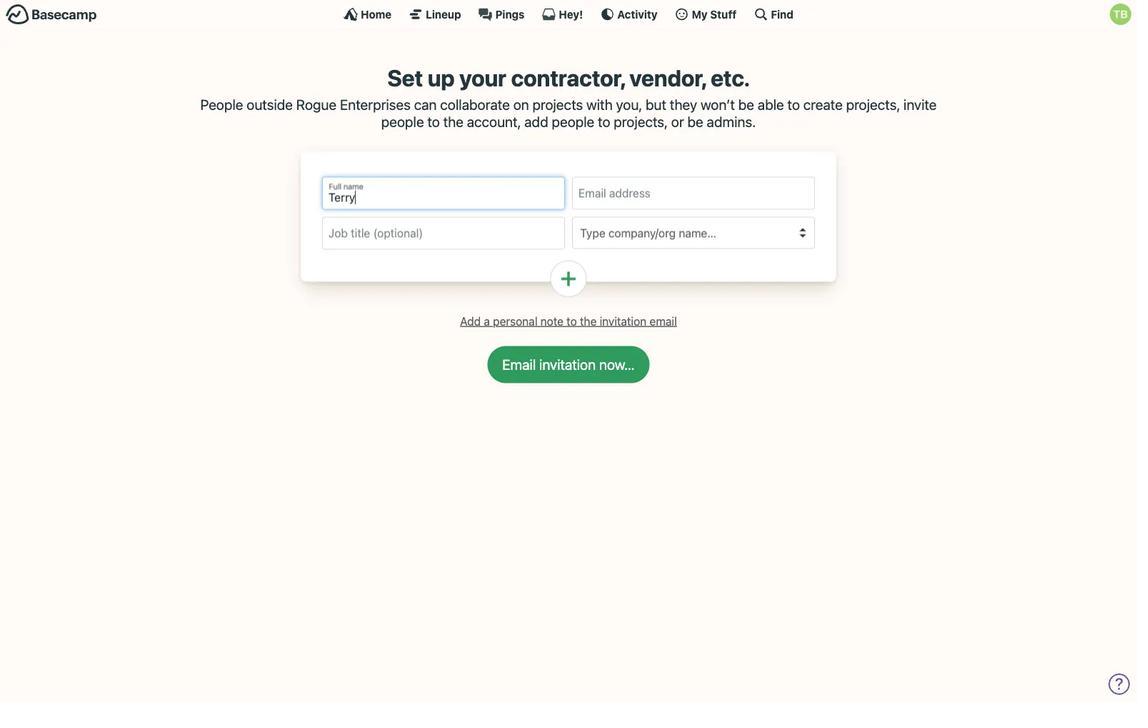Task type: locate. For each thing, give the bounding box(es) containing it.
lineup link
[[409, 7, 461, 21]]

projects,
[[846, 96, 900, 113], [614, 113, 668, 130]]

Full name text field
[[322, 177, 565, 210]]

they
[[670, 96, 697, 113]]

be up admins.
[[739, 96, 754, 113]]

the down collaborate
[[443, 113, 464, 130]]

the inside set up your contractor, vendor, etc. people outside rogue enterprises can collaborate on projects with you, but they won't be able to create projects, invite people to the account, add people to projects, or be admins.
[[443, 113, 464, 130]]

Email address email field
[[572, 177, 815, 210]]

0 horizontal spatial be
[[688, 113, 704, 130]]

0 vertical spatial the
[[443, 113, 464, 130]]

people down can
[[381, 113, 424, 130]]

create
[[804, 96, 843, 113]]

1 horizontal spatial people
[[552, 113, 595, 130]]

your
[[459, 64, 506, 91]]

0 horizontal spatial people
[[381, 113, 424, 130]]

can
[[414, 96, 437, 113]]

add a personal note to the invitation email
[[460, 314, 677, 328]]

invitation
[[600, 314, 647, 328]]

be
[[739, 96, 754, 113], [688, 113, 704, 130]]

projects, left invite
[[846, 96, 900, 113]]

pings
[[496, 8, 525, 20]]

1 horizontal spatial be
[[739, 96, 754, 113]]

vendor,
[[630, 64, 706, 91]]

add a personal note to the invitation email button
[[455, 311, 683, 332]]

or
[[671, 113, 684, 130]]

add
[[460, 314, 481, 328]]

None submit
[[487, 346, 650, 383]]

tim burton image
[[1110, 4, 1132, 25]]

the left invitation
[[580, 314, 597, 328]]

1 horizontal spatial projects,
[[846, 96, 900, 113]]

hey!
[[559, 8, 583, 20]]

projects, down you,
[[614, 113, 668, 130]]

1 vertical spatial the
[[580, 314, 597, 328]]

be right or
[[688, 113, 704, 130]]

2 people from the left
[[552, 113, 595, 130]]

enterprises
[[340, 96, 411, 113]]

but
[[646, 96, 667, 113]]

personal
[[493, 314, 538, 328]]

set
[[387, 64, 423, 91]]

able
[[758, 96, 784, 113]]

add
[[525, 113, 548, 130]]

to right the note
[[567, 314, 577, 328]]

note
[[541, 314, 564, 328]]

a
[[484, 314, 490, 328]]

the
[[443, 113, 464, 130], [580, 314, 597, 328]]

0 horizontal spatial the
[[443, 113, 464, 130]]

to inside "button"
[[567, 314, 577, 328]]

admins.
[[707, 113, 756, 130]]

won't
[[701, 96, 735, 113]]

my
[[692, 8, 708, 20]]

1 horizontal spatial the
[[580, 314, 597, 328]]

people down projects
[[552, 113, 595, 130]]

name
[[344, 182, 364, 191]]

to right the able
[[788, 96, 800, 113]]

Type company/org name… text field
[[579, 223, 797, 242]]

invite
[[904, 96, 937, 113]]

people
[[381, 113, 424, 130], [552, 113, 595, 130]]

set up your contractor, vendor, etc. people outside rogue enterprises can collaborate on projects with you, but they won't be able to create projects, invite people to the account, add people to projects, or be admins.
[[200, 64, 937, 130]]

to
[[788, 96, 800, 113], [428, 113, 440, 130], [598, 113, 610, 130], [567, 314, 577, 328]]



Task type: describe. For each thing, give the bounding box(es) containing it.
contractor,
[[511, 64, 625, 91]]

rogue
[[296, 96, 337, 113]]

outside
[[247, 96, 293, 113]]

pings button
[[478, 7, 525, 21]]

collaborate
[[440, 96, 510, 113]]

lineup
[[426, 8, 461, 20]]

find button
[[754, 7, 794, 21]]

people
[[200, 96, 243, 113]]

activity link
[[600, 7, 658, 21]]

to down with
[[598, 113, 610, 130]]

etc.
[[711, 64, 750, 91]]

the inside add a personal note to the invitation email "button"
[[580, 314, 597, 328]]

switch accounts image
[[6, 4, 97, 26]]

my stuff
[[692, 8, 737, 20]]

up
[[428, 64, 455, 91]]

main element
[[0, 0, 1137, 28]]

1 people from the left
[[381, 113, 424, 130]]

0 horizontal spatial projects,
[[614, 113, 668, 130]]

stuff
[[710, 8, 737, 20]]

to down can
[[428, 113, 440, 130]]

my stuff button
[[675, 7, 737, 21]]

on
[[513, 96, 529, 113]]

home link
[[344, 7, 392, 21]]

full name
[[329, 182, 364, 191]]

email
[[650, 314, 677, 328]]

with
[[587, 96, 613, 113]]

activity
[[617, 8, 658, 20]]

you,
[[616, 96, 642, 113]]

Job title (optional) text field
[[322, 217, 565, 250]]

find
[[771, 8, 794, 20]]

full
[[329, 182, 342, 191]]

projects
[[533, 96, 583, 113]]

account,
[[467, 113, 521, 130]]

home
[[361, 8, 392, 20]]

hey! button
[[542, 7, 583, 21]]



Task type: vqa. For each thing, say whether or not it's contained in the screenshot.
Next
no



